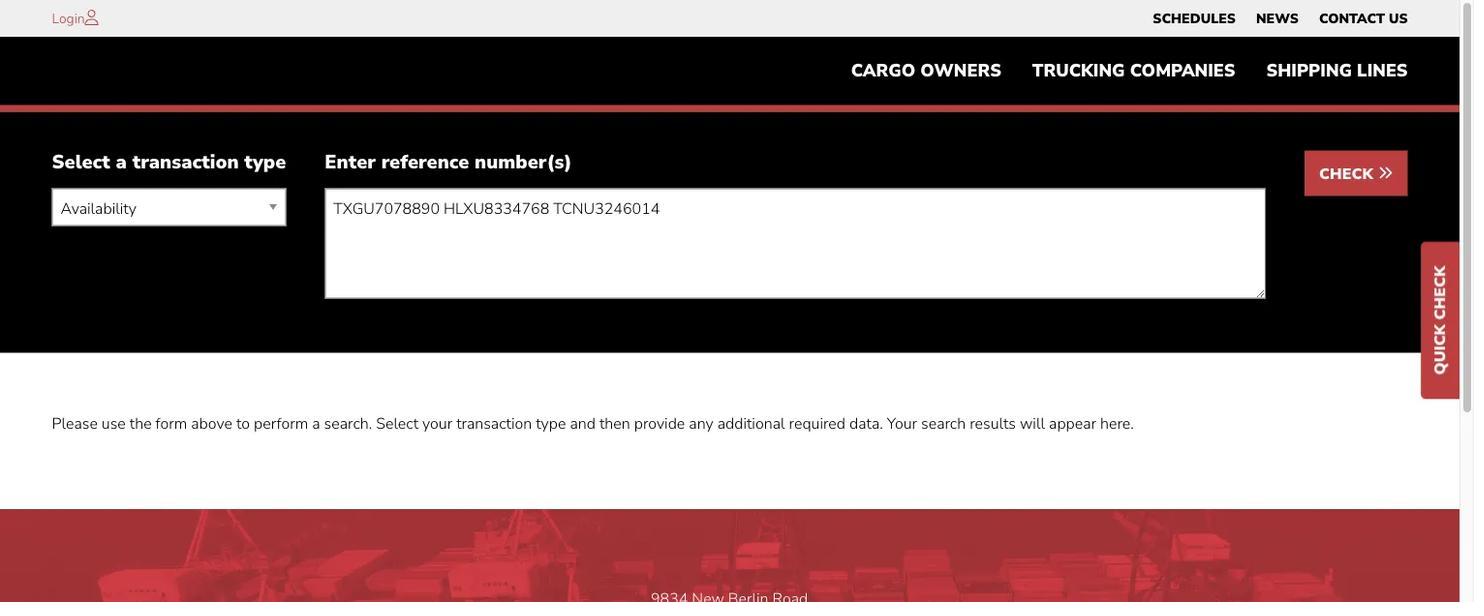 Task type: describe. For each thing, give the bounding box(es) containing it.
check button
[[1305, 151, 1408, 196]]

enter
[[325, 149, 376, 175]]

login
[[52, 9, 85, 28]]

companies
[[1130, 59, 1235, 83]]

please
[[52, 413, 98, 434]]

owners
[[920, 59, 1001, 83]]

to
[[236, 413, 250, 434]]

then
[[600, 413, 630, 434]]

cargo owners link
[[836, 51, 1017, 90]]

results
[[970, 413, 1016, 434]]

1 vertical spatial select
[[376, 413, 418, 434]]

quick check
[[1430, 266, 1450, 375]]

quick check link
[[1421, 242, 1460, 399]]

any
[[689, 413, 714, 434]]

enter reference number(s)
[[325, 149, 572, 175]]

us
[[1389, 9, 1408, 28]]

angle double right image
[[1378, 165, 1393, 181]]

login link
[[52, 9, 85, 28]]

trucking
[[1032, 59, 1125, 83]]

schedules link
[[1153, 5, 1236, 32]]

user image
[[85, 10, 98, 25]]

shipping lines
[[1266, 59, 1408, 83]]

news link
[[1256, 5, 1299, 32]]

1 vertical spatial a
[[312, 413, 320, 434]]

reference
[[381, 149, 469, 175]]

cargo
[[851, 59, 915, 83]]

0 horizontal spatial select
[[52, 149, 110, 175]]

provide
[[634, 413, 685, 434]]

1 horizontal spatial type
[[536, 413, 566, 434]]

news
[[1256, 9, 1299, 28]]

schedules
[[1153, 9, 1236, 28]]

contact
[[1319, 9, 1385, 28]]

trucking companies
[[1032, 59, 1235, 83]]

search
[[921, 413, 966, 434]]



Task type: locate. For each thing, give the bounding box(es) containing it.
lines
[[1357, 59, 1408, 83]]

trucking companies link
[[1017, 51, 1251, 90]]

shipping
[[1266, 59, 1352, 83]]

type
[[244, 149, 286, 175], [536, 413, 566, 434]]

1 horizontal spatial transaction
[[456, 413, 532, 434]]

0 horizontal spatial transaction
[[132, 149, 239, 175]]

contact us
[[1319, 9, 1408, 28]]

type left and
[[536, 413, 566, 434]]

footer
[[0, 509, 1460, 602]]

will
[[1020, 413, 1045, 434]]

1 vertical spatial transaction
[[456, 413, 532, 434]]

0 horizontal spatial check
[[1319, 163, 1378, 184]]

form
[[156, 413, 187, 434]]

1 horizontal spatial select
[[376, 413, 418, 434]]

shipping lines link
[[1251, 51, 1423, 90]]

0 vertical spatial transaction
[[132, 149, 239, 175]]

1 vertical spatial menu bar
[[836, 51, 1423, 90]]

appear
[[1049, 413, 1096, 434]]

check inside button
[[1319, 163, 1378, 184]]

select a transaction type
[[52, 149, 286, 175]]

required
[[789, 413, 846, 434]]

0 vertical spatial menu bar
[[1143, 5, 1418, 32]]

0 vertical spatial a
[[116, 149, 127, 175]]

a
[[116, 149, 127, 175], [312, 413, 320, 434]]

menu bar up shipping
[[1143, 5, 1418, 32]]

0 vertical spatial check
[[1319, 163, 1378, 184]]

menu bar
[[1143, 5, 1418, 32], [836, 51, 1423, 90]]

transaction
[[132, 149, 239, 175], [456, 413, 532, 434]]

type left the enter
[[244, 149, 286, 175]]

1 horizontal spatial check
[[1430, 266, 1450, 320]]

and
[[570, 413, 596, 434]]

your
[[887, 413, 917, 434]]

search.
[[324, 413, 372, 434]]

the
[[130, 413, 152, 434]]

0 vertical spatial type
[[244, 149, 286, 175]]

perform
[[254, 413, 308, 434]]

please use the form above to perform a search. select your transaction type and then provide any additional required data. your search results will appear here.
[[52, 413, 1134, 434]]

Enter reference number(s) text field
[[325, 188, 1266, 299]]

select
[[52, 149, 110, 175], [376, 413, 418, 434]]

menu bar containing schedules
[[1143, 5, 1418, 32]]

contact us link
[[1319, 5, 1408, 32]]

data.
[[849, 413, 883, 434]]

1 vertical spatial type
[[536, 413, 566, 434]]

menu bar down schedules
[[836, 51, 1423, 90]]

your
[[422, 413, 452, 434]]

cargo owners
[[851, 59, 1001, 83]]

menu bar containing cargo owners
[[836, 51, 1423, 90]]

1 vertical spatial check
[[1430, 266, 1450, 320]]

0 horizontal spatial type
[[244, 149, 286, 175]]

above
[[191, 413, 232, 434]]

check
[[1319, 163, 1378, 184], [1430, 266, 1450, 320]]

additional
[[717, 413, 785, 434]]

0 horizontal spatial a
[[116, 149, 127, 175]]

1 horizontal spatial a
[[312, 413, 320, 434]]

0 vertical spatial select
[[52, 149, 110, 175]]

number(s)
[[475, 149, 572, 175]]

here.
[[1100, 413, 1134, 434]]

use
[[102, 413, 126, 434]]

quick
[[1430, 325, 1450, 375]]



Task type: vqa. For each thing, say whether or not it's contained in the screenshot.
right select
yes



